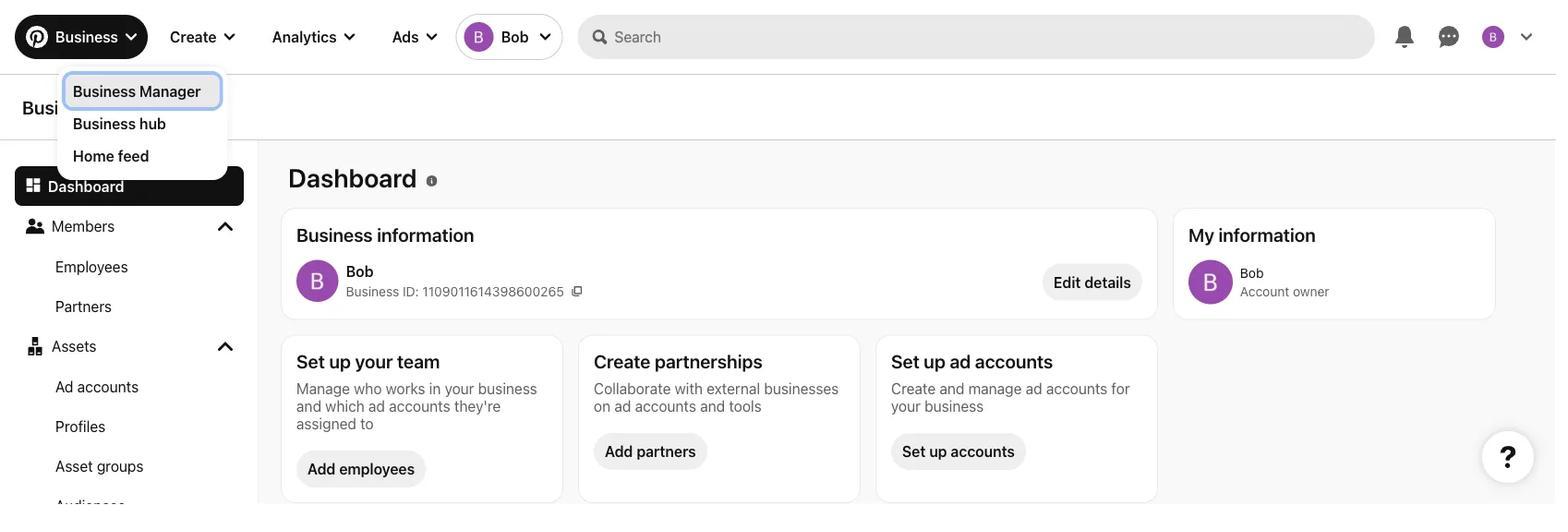 Task type: describe. For each thing, give the bounding box(es) containing it.
0 horizontal spatial your
[[355, 351, 393, 372]]

businesses
[[764, 380, 839, 397]]

assigned
[[297, 415, 356, 432]]

set inside button
[[902, 443, 926, 460]]

bob inside button
[[501, 28, 529, 46]]

in
[[429, 380, 441, 397]]

manager inside business manager link
[[139, 82, 201, 100]]

accounts left for
[[1047, 380, 1108, 397]]

profiles
[[55, 418, 106, 435]]

business hub link
[[73, 113, 212, 134]]

business hub
[[73, 115, 166, 132]]

who
[[354, 380, 382, 397]]

details
[[1085, 273, 1131, 291]]

business manager link
[[73, 80, 212, 102]]

analytics
[[272, 28, 337, 46]]

bob image inside button
[[464, 22, 494, 52]]

add employees button
[[297, 451, 426, 488]]

ad accounts
[[55, 378, 139, 395]]

owner
[[1293, 284, 1330, 299]]

members button
[[15, 206, 244, 247]]

1109011614398600265
[[423, 283, 564, 299]]

partners
[[55, 297, 112, 315]]

assets image
[[26, 337, 44, 356]]

employees button
[[15, 247, 244, 286]]

set up your team manage who works in your business and which ad accounts they're assigned to
[[297, 351, 537, 432]]

set up ad accounts create and manage ad accounts for your business
[[891, 351, 1130, 415]]

1 horizontal spatial dashboard
[[288, 163, 417, 193]]

accounts inside create partnerships collaborate with external businesses on ad accounts and tools
[[635, 397, 696, 415]]

set up accounts
[[902, 443, 1015, 460]]

business id: 1109011614398600265
[[346, 283, 564, 299]]

id:
[[403, 283, 419, 299]]

for
[[1112, 380, 1130, 397]]

information for business information
[[377, 224, 474, 245]]

and inside create partnerships collaborate with external businesses on ad accounts and tools
[[700, 397, 725, 415]]

ads button
[[377, 15, 452, 59]]

feed
[[118, 147, 149, 164]]

they're
[[454, 397, 501, 415]]

hub
[[139, 115, 166, 132]]

add partners button
[[594, 433, 707, 470]]

business inside set up your team manage who works in your business and which ad accounts they're assigned to
[[478, 380, 537, 397]]

with
[[675, 380, 703, 397]]

accounts down manage
[[951, 443, 1015, 460]]

account
[[1240, 284, 1290, 299]]

manage
[[297, 380, 350, 397]]

people image
[[26, 217, 44, 236]]

and inside set up ad accounts create and manage ad accounts for your business
[[940, 380, 965, 397]]

accounts right ad
[[77, 378, 139, 395]]

ad
[[55, 378, 73, 395]]

dashboard inside dashboard button
[[48, 177, 124, 195]]

accounts up manage
[[975, 351, 1053, 372]]

search icon image
[[593, 30, 607, 44]]

set up accounts button
[[891, 433, 1026, 470]]

business manager up 'home'
[[22, 96, 178, 118]]

ad up manage
[[950, 351, 971, 372]]

pinterest image
[[26, 26, 48, 48]]

0 horizontal spatial bob
[[346, 262, 374, 280]]

add employees
[[308, 460, 415, 478]]

add for collaborate
[[605, 443, 633, 460]]

ad right manage
[[1026, 380, 1043, 397]]

2 horizontal spatial bob image
[[1483, 26, 1505, 48]]

ad inside set up your team manage who works in your business and which ad accounts they're assigned to
[[369, 397, 385, 415]]

groups
[[97, 457, 144, 475]]

create inside set up ad accounts create and manage ad accounts for your business
[[891, 380, 936, 397]]



Task type: locate. For each thing, give the bounding box(es) containing it.
your
[[355, 351, 393, 372], [445, 380, 474, 397], [891, 397, 921, 415]]

add down assigned
[[308, 460, 336, 478]]

0 horizontal spatial and
[[297, 397, 322, 415]]

and left 'which'
[[297, 397, 322, 415]]

business inside set up ad accounts create and manage ad accounts for your business
[[925, 397, 984, 415]]

1 horizontal spatial information
[[1219, 224, 1316, 245]]

up for your
[[329, 351, 351, 372]]

which
[[325, 397, 365, 415]]

more sections image
[[218, 219, 233, 234]]

add inside button
[[308, 460, 336, 478]]

dashboard up business information
[[288, 163, 417, 193]]

asset
[[55, 457, 93, 475]]

2 horizontal spatial your
[[891, 397, 921, 415]]

up for accounts
[[930, 443, 947, 460]]

business
[[478, 380, 537, 397], [925, 397, 984, 415]]

assets
[[52, 337, 97, 355]]

more sections image
[[218, 339, 233, 354]]

business manager
[[73, 82, 201, 100], [22, 96, 178, 118]]

your up "who" at the bottom left
[[355, 351, 393, 372]]

edit details button
[[1043, 264, 1143, 301]]

dashboard
[[288, 163, 417, 193], [48, 177, 124, 195]]

partners button
[[15, 286, 244, 326]]

bob up account
[[1240, 265, 1264, 280]]

add partners
[[605, 443, 696, 460]]

accounts inside set up your team manage who works in your business and which ad accounts they're assigned to
[[389, 397, 450, 415]]

up inside set up ad accounts create and manage ad accounts for your business
[[924, 351, 946, 372]]

add inside button
[[605, 443, 633, 460]]

edit details
[[1054, 273, 1131, 291]]

dashboard down 'home'
[[48, 177, 124, 195]]

1 information from the left
[[377, 224, 474, 245]]

primary navigation header navigation
[[11, 4, 1545, 180]]

and
[[940, 380, 965, 397], [297, 397, 322, 415], [700, 397, 725, 415]]

accounts up the partners
[[635, 397, 696, 415]]

asset groups
[[55, 457, 144, 475]]

on
[[594, 397, 611, 415]]

and left manage
[[940, 380, 965, 397]]

up inside button
[[930, 443, 947, 460]]

ad right 'which'
[[369, 397, 385, 415]]

create up set up accounts
[[891, 380, 936, 397]]

tools
[[729, 397, 762, 415]]

2 vertical spatial create
[[891, 380, 936, 397]]

home feed link
[[73, 145, 212, 166]]

manager
[[139, 82, 201, 100], [103, 96, 178, 118]]

1 horizontal spatial bob
[[501, 28, 529, 46]]

1 vertical spatial create
[[594, 351, 651, 372]]

home
[[73, 147, 114, 164]]

and left tools
[[700, 397, 725, 415]]

business information
[[297, 224, 474, 245]]

create right the business badge dropdown menu button "image"
[[170, 28, 217, 46]]

business inside menu item
[[73, 82, 136, 100]]

1 horizontal spatial create
[[594, 351, 651, 372]]

set inside set up your team manage who works in your business and which ad accounts they're assigned to
[[297, 351, 325, 372]]

up for ad
[[924, 351, 946, 372]]

0 horizontal spatial add
[[308, 460, 336, 478]]

dashboard image
[[26, 178, 41, 192]]

create for create partnerships collaborate with external businesses on ad accounts and tools
[[594, 351, 651, 372]]

ad right on
[[615, 397, 631, 415]]

up inside set up your team manage who works in your business and which ad accounts they're assigned to
[[329, 351, 351, 372]]

and inside set up your team manage who works in your business and which ad accounts they're assigned to
[[297, 397, 322, 415]]

bob down business information
[[346, 262, 374, 280]]

1 horizontal spatial and
[[700, 397, 725, 415]]

information
[[377, 224, 474, 245], [1219, 224, 1316, 245]]

works
[[386, 380, 425, 397]]

0 horizontal spatial dashboard
[[48, 177, 124, 195]]

business manager menu item
[[66, 75, 219, 107]]

ads
[[392, 28, 419, 46]]

accounts
[[975, 351, 1053, 372], [77, 378, 139, 395], [1047, 380, 1108, 397], [389, 397, 450, 415], [635, 397, 696, 415], [951, 443, 1015, 460]]

profiles button
[[15, 406, 244, 446]]

up
[[329, 351, 351, 372], [924, 351, 946, 372], [930, 443, 947, 460]]

account switcher arrow icon image
[[540, 31, 551, 42]]

2 information from the left
[[1219, 224, 1316, 245]]

set for set up your team
[[297, 351, 325, 372]]

external
[[707, 380, 760, 397]]

bob image
[[464, 22, 494, 52], [1483, 26, 1505, 48], [297, 260, 339, 302]]

your right in
[[445, 380, 474, 397]]

2 horizontal spatial and
[[940, 380, 965, 397]]

your up set up accounts
[[891, 397, 921, 415]]

accounts down team
[[389, 397, 450, 415]]

business badge dropdown menu button image
[[126, 31, 137, 42]]

0 horizontal spatial bob image
[[297, 260, 339, 302]]

home feed
[[73, 147, 149, 164]]

set
[[297, 351, 325, 372], [891, 351, 920, 372], [902, 443, 926, 460]]

dashboard button
[[15, 166, 244, 206]]

1 horizontal spatial add
[[605, 443, 633, 460]]

bob image
[[1189, 260, 1233, 304]]

manage
[[969, 380, 1022, 397]]

to
[[360, 415, 374, 432]]

1 horizontal spatial your
[[445, 380, 474, 397]]

collaborate
[[594, 380, 671, 397]]

business right in
[[478, 380, 537, 397]]

0 horizontal spatial create
[[170, 28, 217, 46]]

business manager inside menu item
[[73, 82, 201, 100]]

asset groups button
[[15, 446, 244, 486]]

ad
[[950, 351, 971, 372], [1026, 380, 1043, 397], [369, 397, 385, 415], [615, 397, 631, 415]]

0 horizontal spatial business
[[478, 380, 537, 397]]

set for set up ad accounts
[[891, 351, 920, 372]]

add
[[605, 443, 633, 460], [308, 460, 336, 478]]

create for create
[[170, 28, 217, 46]]

partners
[[637, 443, 696, 460]]

0 vertical spatial create
[[170, 28, 217, 46]]

create button
[[155, 15, 250, 59]]

members
[[52, 217, 115, 235]]

my
[[1189, 224, 1215, 245]]

add left the partners
[[605, 443, 633, 460]]

analytics button
[[257, 15, 370, 59]]

Search text field
[[615, 15, 1375, 59]]

information for my information
[[1219, 224, 1316, 245]]

2 horizontal spatial bob
[[1240, 265, 1264, 280]]

bob left account switcher arrow icon
[[501, 28, 529, 46]]

information up bob account owner
[[1219, 224, 1316, 245]]

create inside create partnerships collaborate with external businesses on ad accounts and tools
[[594, 351, 651, 372]]

create inside popup button
[[170, 28, 217, 46]]

assets button
[[15, 326, 244, 367]]

your inside set up ad accounts create and manage ad accounts for your business
[[891, 397, 921, 415]]

partnerships
[[655, 351, 763, 372]]

bob account owner
[[1240, 265, 1330, 299]]

employees
[[55, 258, 128, 275]]

bob
[[501, 28, 529, 46], [346, 262, 374, 280], [1240, 265, 1264, 280]]

ad inside create partnerships collaborate with external businesses on ad accounts and tools
[[615, 397, 631, 415]]

create
[[170, 28, 217, 46], [594, 351, 651, 372], [891, 380, 936, 397]]

employees
[[339, 460, 415, 478]]

bob button
[[457, 15, 562, 59]]

create partnerships collaborate with external businesses on ad accounts and tools
[[594, 351, 839, 415]]

2 horizontal spatial create
[[891, 380, 936, 397]]

set inside set up ad accounts create and manage ad accounts for your business
[[891, 351, 920, 372]]

information up id:
[[377, 224, 474, 245]]

business up set up accounts button
[[925, 397, 984, 415]]

add for your
[[308, 460, 336, 478]]

my information
[[1189, 224, 1316, 245]]

1 horizontal spatial bob image
[[464, 22, 494, 52]]

bob inside bob account owner
[[1240, 265, 1264, 280]]

0 horizontal spatial information
[[377, 224, 474, 245]]

1 horizontal spatial business
[[925, 397, 984, 415]]

ad accounts button
[[15, 367, 244, 406]]

business
[[55, 28, 118, 46], [73, 82, 136, 100], [22, 96, 99, 118], [73, 115, 136, 132], [297, 224, 373, 245], [346, 283, 399, 299]]

business manager up business hub link
[[73, 82, 201, 100]]

team
[[397, 351, 440, 372]]

edit
[[1054, 273, 1081, 291]]

create up collaborate
[[594, 351, 651, 372]]



Task type: vqa. For each thing, say whether or not it's contained in the screenshot.
m Love it ❤️ in the top right of the page
no



